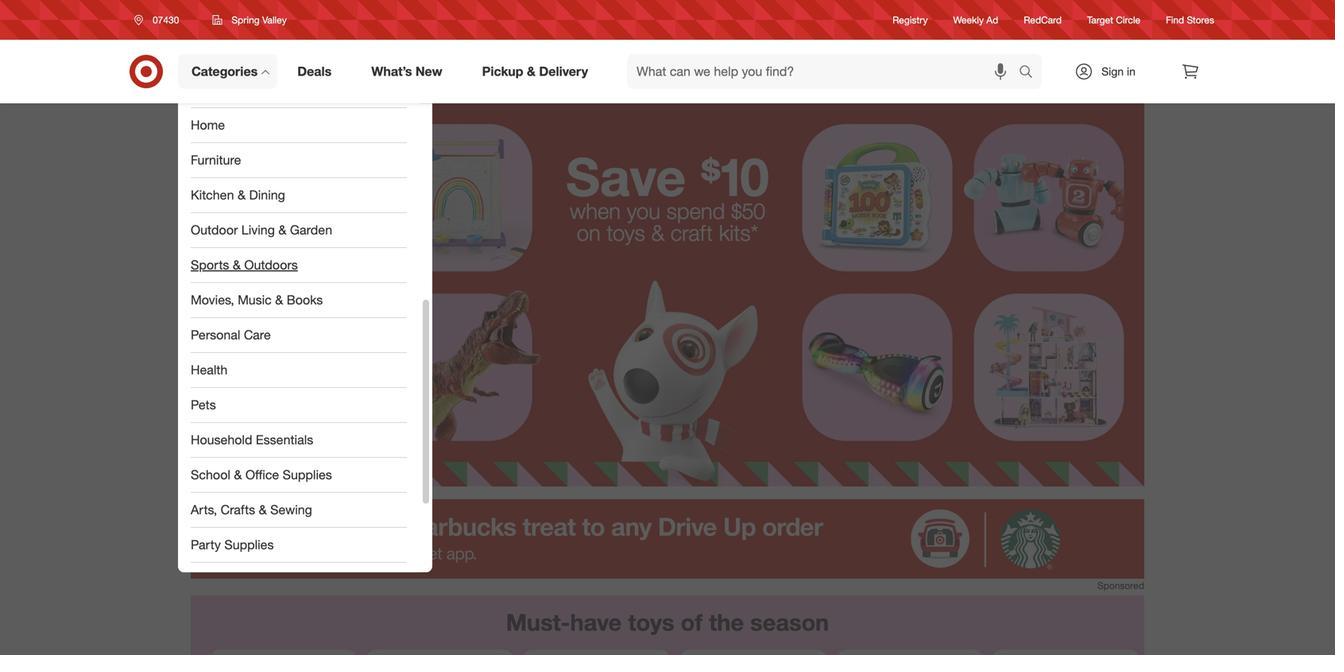 Task type: describe. For each thing, give the bounding box(es) containing it.
kitchen & dining
[[191, 187, 285, 203]]

sign
[[1102, 64, 1124, 78]]

outdoor living & garden
[[191, 222, 332, 238]]

in
[[1127, 64, 1136, 78]]

movies,
[[191, 292, 234, 308]]

household essentials
[[191, 432, 313, 448]]

household
[[191, 432, 252, 448]]

weekly ad
[[954, 14, 999, 26]]

garden
[[290, 222, 332, 238]]

party
[[191, 537, 221, 553]]

spring valley
[[232, 14, 287, 26]]

character
[[191, 572, 247, 588]]

personal care link
[[178, 318, 420, 353]]

on
[[577, 219, 601, 246]]

deals
[[298, 64, 332, 79]]

spend
[[667, 198, 725, 224]]

& inside when you spend $50 on toys & craft kits*
[[652, 219, 665, 246]]

health link
[[178, 353, 420, 388]]

& inside school & office supplies link
[[234, 467, 242, 483]]

kitchen & dining link
[[178, 178, 420, 213]]

shop
[[250, 572, 281, 588]]

spring valley button
[[202, 6, 297, 34]]

essentials
[[256, 432, 313, 448]]

sports
[[191, 257, 229, 273]]

sports & outdoors link
[[178, 248, 420, 283]]

stores
[[1187, 14, 1215, 26]]

advertisement region
[[191, 499, 1145, 579]]

movies, music & books
[[191, 292, 323, 308]]

personal
[[191, 327, 240, 343]]

character shop link
[[178, 563, 420, 598]]

weekly
[[954, 14, 984, 26]]

circle
[[1116, 14, 1141, 26]]

07430 button
[[124, 6, 196, 34]]

kits*
[[719, 219, 759, 246]]

1 horizontal spatial supplies
[[283, 467, 332, 483]]

party supplies
[[191, 537, 274, 553]]

registry link
[[893, 13, 928, 27]]

season
[[751, 608, 829, 636]]

search button
[[1012, 54, 1050, 92]]

have
[[570, 608, 622, 636]]

pickup & delivery link
[[469, 54, 608, 89]]

kitchen
[[191, 187, 234, 203]]

pets link
[[178, 388, 420, 423]]

new
[[416, 64, 443, 79]]

office
[[246, 467, 279, 483]]

home
[[191, 117, 225, 133]]

sign in
[[1102, 64, 1136, 78]]

living
[[242, 222, 275, 238]]

arts, crafts & sewing link
[[178, 493, 420, 528]]

target circle
[[1088, 14, 1141, 26]]

categories link
[[178, 54, 278, 89]]

sign in link
[[1061, 54, 1161, 89]]

outdoors
[[244, 257, 298, 273]]

redcard link
[[1024, 13, 1062, 27]]

& inside pickup & delivery link
[[527, 64, 536, 79]]



Task type: vqa. For each thing, say whether or not it's contained in the screenshot.
Supplies to the top
yes



Task type: locate. For each thing, give the bounding box(es) containing it.
registry
[[893, 14, 928, 26]]

pickup
[[482, 64, 524, 79]]

health
[[191, 362, 228, 378]]

pickup & delivery
[[482, 64, 588, 79]]

0 horizontal spatial supplies
[[224, 537, 274, 553]]

toys right the on on the left of page
[[607, 219, 645, 246]]

must-
[[506, 608, 570, 636]]

$10
[[701, 144, 769, 208]]

music
[[238, 292, 272, 308]]

when
[[570, 198, 621, 224]]

& inside movies, music & books link
[[275, 292, 283, 308]]

of
[[681, 608, 703, 636]]

& left office
[[234, 467, 242, 483]]

what's
[[371, 64, 412, 79]]

outdoor living & garden link
[[178, 213, 420, 248]]

delivery
[[539, 64, 588, 79]]

crafts
[[221, 502, 255, 518]]

carousel region
[[191, 596, 1145, 655]]

supplies down arts, crafts & sewing
[[224, 537, 274, 553]]

save
[[566, 144, 686, 208]]

party supplies link
[[178, 528, 420, 563]]

& inside arts, crafts & sewing link
[[259, 502, 267, 518]]

school
[[191, 467, 230, 483]]

furniture link
[[178, 143, 420, 178]]

what's new
[[371, 64, 443, 79]]

deals link
[[284, 54, 352, 89]]

target
[[1088, 14, 1114, 26]]

find stores link
[[1166, 13, 1215, 27]]

sponsored
[[1098, 580, 1145, 591]]

you
[[627, 198, 661, 224]]

redcard
[[1024, 14, 1062, 26]]

craft
[[671, 219, 713, 246]]

find
[[1166, 14, 1185, 26]]

toys
[[607, 219, 645, 246], [628, 608, 675, 636]]

dining
[[249, 187, 285, 203]]

target circle link
[[1088, 13, 1141, 27]]

must-have toys of the season
[[506, 608, 829, 636]]

0 vertical spatial toys
[[607, 219, 645, 246]]

books
[[287, 292, 323, 308]]

0 vertical spatial supplies
[[283, 467, 332, 483]]

& left the craft
[[652, 219, 665, 246]]

what's new link
[[358, 54, 462, 89]]

What can we help you find? suggestions appear below search field
[[627, 54, 1023, 89]]

movies, music & books link
[[178, 283, 420, 318]]

sports & outdoors
[[191, 257, 298, 273]]

dialog
[[178, 73, 433, 598]]

furniture
[[191, 152, 241, 168]]

when you spend $50 on toys & craft kits*
[[570, 198, 766, 246]]

& right pickup
[[527, 64, 536, 79]]

& inside the sports & outdoors link
[[233, 257, 241, 273]]

outdoor
[[191, 222, 238, 238]]

pets
[[191, 397, 216, 413]]

toys left of
[[628, 608, 675, 636]]

1 vertical spatial toys
[[628, 608, 675, 636]]

& inside 'outdoor living & garden' link
[[279, 222, 287, 238]]

sewing
[[270, 502, 312, 518]]

& right sports
[[233, 257, 241, 273]]

& inside kitchen & dining link
[[238, 187, 246, 203]]

school & office supplies link
[[178, 458, 420, 493]]

care
[[244, 327, 271, 343]]

the
[[709, 608, 744, 636]]

& left dining
[[238, 187, 246, 203]]

07430
[[153, 14, 179, 26]]

1 vertical spatial supplies
[[224, 537, 274, 553]]

spring
[[232, 14, 260, 26]]

dialog containing home
[[178, 73, 433, 598]]

weekly ad link
[[954, 13, 999, 27]]

categories
[[192, 64, 258, 79]]

arts,
[[191, 502, 217, 518]]

household essentials link
[[178, 423, 420, 458]]

school & office supplies
[[191, 467, 332, 483]]

supplies
[[283, 467, 332, 483], [224, 537, 274, 553]]

find stores
[[1166, 14, 1215, 26]]

toys inside "carousel" "region"
[[628, 608, 675, 636]]

toys inside when you spend $50 on toys & craft kits*
[[607, 219, 645, 246]]

save $10
[[566, 144, 769, 208]]

personal care
[[191, 327, 271, 343]]

supplies down household essentials link
[[283, 467, 332, 483]]

valley
[[262, 14, 287, 26]]

arts, crafts & sewing
[[191, 502, 312, 518]]

search
[[1012, 65, 1050, 81]]

$50
[[731, 198, 766, 224]]

&
[[527, 64, 536, 79], [238, 187, 246, 203], [652, 219, 665, 246], [279, 222, 287, 238], [233, 257, 241, 273], [275, 292, 283, 308], [234, 467, 242, 483], [259, 502, 267, 518]]

& right music
[[275, 292, 283, 308]]

& right living
[[279, 222, 287, 238]]

character shop
[[191, 572, 281, 588]]

& right crafts
[[259, 502, 267, 518]]

home link
[[178, 108, 420, 143]]



